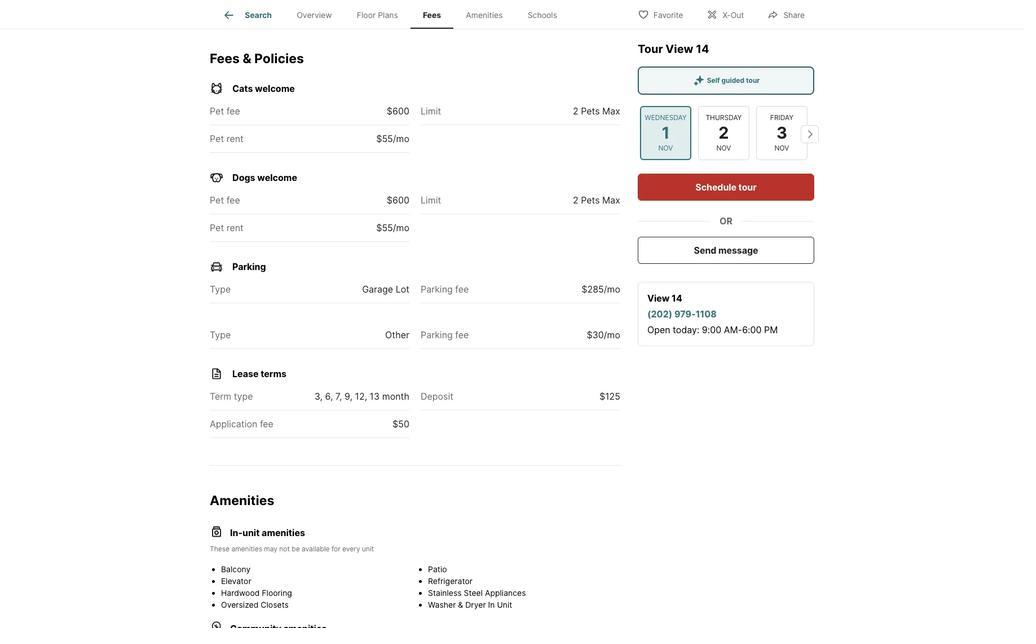Task type: vqa. For each thing, say whether or not it's contained in the screenshot.
Garage Lot Parking
yes



Task type: locate. For each thing, give the bounding box(es) containing it.
pets
[[581, 105, 600, 117], [581, 194, 600, 206]]

1 vertical spatial parking fee
[[421, 329, 469, 341]]

type for garage lot
[[210, 284, 231, 295]]

dryer
[[466, 600, 486, 610]]

in-unit amenities
[[230, 527, 305, 538]]

0 horizontal spatial 14
[[672, 293, 682, 304]]

1 vertical spatial welcome
[[257, 172, 297, 183]]

search
[[245, 10, 272, 20]]

1 type from the top
[[210, 284, 231, 295]]

thursday 2 nov
[[706, 113, 742, 152]]

1 vertical spatial parking
[[421, 284, 453, 295]]

0 vertical spatial pet fee
[[210, 105, 240, 117]]

2 pets max for dogs welcome
[[573, 194, 621, 206]]

1 horizontal spatial amenities
[[466, 10, 503, 20]]

1 horizontal spatial fees
[[423, 10, 441, 20]]

floor plans
[[357, 10, 398, 20]]

1 vertical spatial type
[[210, 329, 231, 341]]

nov inside friday 3 nov
[[775, 144, 789, 152]]

hardwood
[[221, 588, 260, 598]]

0 vertical spatial view
[[666, 42, 694, 56]]

pet fee down dogs at the left
[[210, 194, 240, 206]]

0 vertical spatial rent
[[227, 133, 244, 144]]

tab list containing search
[[210, 0, 579, 29]]

1 vertical spatial amenities
[[232, 545, 262, 553]]

0 horizontal spatial nov
[[659, 144, 673, 152]]

$55/mo for dogs welcome
[[376, 222, 410, 233]]

fee
[[227, 105, 240, 117], [227, 194, 240, 206], [455, 284, 469, 295], [455, 329, 469, 341], [260, 418, 274, 430]]

3,
[[315, 391, 323, 402]]

1 2 pets max from the top
[[573, 105, 621, 117]]

1 vertical spatial $600
[[387, 194, 410, 206]]

schools
[[528, 10, 557, 20]]

fees for fees & policies
[[210, 51, 240, 67]]

lease terms
[[232, 368, 287, 379]]

0 vertical spatial type
[[210, 284, 231, 295]]

nov inside wednesday 1 nov
[[659, 144, 673, 152]]

1 vertical spatial 2
[[719, 123, 729, 143]]

2 $55/mo from the top
[[376, 222, 410, 233]]

1 vertical spatial $55/mo
[[376, 222, 410, 233]]

1 vertical spatial pet fee
[[210, 194, 240, 206]]

terms
[[261, 368, 287, 379]]

0 vertical spatial $55/mo
[[376, 133, 410, 144]]

view
[[666, 42, 694, 56], [648, 293, 670, 304]]

0 vertical spatial max
[[603, 105, 621, 117]]

pet rent for cats welcome
[[210, 133, 244, 144]]

1 vertical spatial pet rent
[[210, 222, 244, 233]]

1 horizontal spatial &
[[458, 600, 463, 610]]

welcome for dogs welcome
[[257, 172, 297, 183]]

guided
[[722, 76, 745, 85]]

fees & policies
[[210, 51, 304, 67]]

tour view 14
[[638, 42, 709, 56]]

washer
[[428, 600, 456, 610]]

9,
[[345, 391, 353, 402]]

parking fee for garage lot
[[421, 284, 469, 295]]

rent up dogs at the left
[[227, 133, 244, 144]]

fee for garage lot
[[455, 284, 469, 295]]

2 horizontal spatial nov
[[775, 144, 789, 152]]

1108
[[696, 309, 717, 320]]

& up the cats
[[243, 51, 251, 67]]

limit
[[421, 105, 441, 117], [421, 194, 441, 206]]

appliances
[[485, 588, 526, 598]]

welcome right dogs at the left
[[257, 172, 297, 183]]

rent for cats
[[227, 133, 244, 144]]

closets
[[261, 600, 289, 610]]

2 pets from the top
[[581, 194, 600, 206]]

0 vertical spatial 2 pets max
[[573, 105, 621, 117]]

not
[[279, 545, 290, 553]]

6:00
[[742, 324, 762, 336]]

2 vertical spatial parking
[[421, 329, 453, 341]]

tour
[[746, 76, 760, 85], [739, 182, 757, 193]]

0 horizontal spatial unit
[[243, 527, 260, 538]]

2 type from the top
[[210, 329, 231, 341]]

0 horizontal spatial fees
[[210, 51, 240, 67]]

self guided tour list box
[[638, 67, 815, 95]]

3
[[777, 123, 788, 143]]

plans
[[378, 10, 398, 20]]

1 vertical spatial pets
[[581, 194, 600, 206]]

overview tab
[[284, 2, 345, 29]]

friday
[[770, 113, 794, 122]]

1 horizontal spatial unit
[[362, 545, 374, 553]]

view up (202)
[[648, 293, 670, 304]]

2 pets max
[[573, 105, 621, 117], [573, 194, 621, 206]]

1 rent from the top
[[227, 133, 244, 144]]

amenities tab
[[454, 2, 515, 29]]

1 vertical spatial tour
[[739, 182, 757, 193]]

fees tab
[[411, 2, 454, 29]]

fees right plans
[[423, 10, 441, 20]]

tab list
[[210, 0, 579, 29]]

3, 6, 7, 9, 12, 13 month
[[315, 391, 410, 402]]

amenities up not
[[262, 527, 305, 538]]

0 vertical spatial limit
[[421, 105, 441, 117]]

1 vertical spatial rent
[[227, 222, 244, 233]]

0 vertical spatial 2
[[573, 105, 579, 117]]

2 parking fee from the top
[[421, 329, 469, 341]]

2 limit from the top
[[421, 194, 441, 206]]

amenities right fees tab
[[466, 10, 503, 20]]

every
[[342, 545, 360, 553]]

fees
[[423, 10, 441, 20], [210, 51, 240, 67]]

1 $55/mo from the top
[[376, 133, 410, 144]]

schedule
[[696, 182, 737, 193]]

parking for garage lot
[[421, 284, 453, 295]]

limit for cats welcome
[[421, 105, 441, 117]]

1 vertical spatial fees
[[210, 51, 240, 67]]

nov inside thursday 2 nov
[[717, 144, 731, 152]]

parking
[[232, 261, 266, 272], [421, 284, 453, 295], [421, 329, 453, 341]]

0 vertical spatial pets
[[581, 105, 600, 117]]

amenities
[[466, 10, 503, 20], [210, 493, 274, 509]]

fees inside tab
[[423, 10, 441, 20]]

2 $600 from the top
[[387, 194, 410, 206]]

1 pet rent from the top
[[210, 133, 244, 144]]

refrigerator
[[428, 576, 473, 586]]

pet
[[210, 105, 224, 117], [210, 133, 224, 144], [210, 194, 224, 206], [210, 222, 224, 233]]

1 vertical spatial limit
[[421, 194, 441, 206]]

patio
[[428, 564, 447, 574]]

1 pet from the top
[[210, 105, 224, 117]]

2 pets max for cats welcome
[[573, 105, 621, 117]]

stainless
[[428, 588, 462, 598]]

1 pets from the top
[[581, 105, 600, 117]]

elevator
[[221, 576, 251, 586]]

available
[[302, 545, 330, 553]]

parking fee right lot
[[421, 284, 469, 295]]

1 vertical spatial max
[[603, 194, 621, 206]]

1 pet fee from the top
[[210, 105, 240, 117]]

0 vertical spatial pet rent
[[210, 133, 244, 144]]

2 vertical spatial 2
[[573, 194, 579, 206]]

pet rent for dogs welcome
[[210, 222, 244, 233]]

nov down 3
[[775, 144, 789, 152]]

1 horizontal spatial nov
[[717, 144, 731, 152]]

overview
[[297, 10, 332, 20]]

view inside view 14 (202) 979-1108 open today: 9:00 am-6:00 pm
[[648, 293, 670, 304]]

fee for other
[[455, 329, 469, 341]]

0 vertical spatial tour
[[746, 76, 760, 85]]

14
[[696, 42, 709, 56], [672, 293, 682, 304]]

0 vertical spatial welcome
[[255, 83, 295, 94]]

nov down thursday
[[717, 144, 731, 152]]

& inside patio refrigerator stainless steel appliances washer & dryer in unit
[[458, 600, 463, 610]]

out
[[731, 10, 744, 19]]

welcome
[[255, 83, 295, 94], [257, 172, 297, 183]]

1 vertical spatial &
[[458, 600, 463, 610]]

unit
[[243, 527, 260, 538], [362, 545, 374, 553]]

max for dogs welcome
[[603, 194, 621, 206]]

pets for cats welcome
[[581, 105, 600, 117]]

view right tour
[[666, 42, 694, 56]]

tour right guided
[[746, 76, 760, 85]]

3 nov from the left
[[775, 144, 789, 152]]

send message button
[[638, 237, 815, 264]]

0 horizontal spatial amenities
[[210, 493, 274, 509]]

2 for dogs welcome
[[573, 194, 579, 206]]

pet rent up dogs at the left
[[210, 133, 244, 144]]

self guided tour
[[707, 76, 760, 85]]

0 vertical spatial $600
[[387, 105, 410, 117]]

flooring
[[262, 588, 292, 598]]

fees up the cats
[[210, 51, 240, 67]]

2 rent from the top
[[227, 222, 244, 233]]

1 $600 from the top
[[387, 105, 410, 117]]

pet rent down dogs at the left
[[210, 222, 244, 233]]

parking fee right other
[[421, 329, 469, 341]]

14 up self
[[696, 42, 709, 56]]

0 vertical spatial fees
[[423, 10, 441, 20]]

amenities up in-
[[210, 493, 274, 509]]

0 vertical spatial 14
[[696, 42, 709, 56]]

14 up (202) 979-1108 link
[[672, 293, 682, 304]]

0 horizontal spatial &
[[243, 51, 251, 67]]

rent for dogs
[[227, 222, 244, 233]]

$55/mo
[[376, 133, 410, 144], [376, 222, 410, 233]]

2 nov from the left
[[717, 144, 731, 152]]

& left dryer
[[458, 600, 463, 610]]

1 vertical spatial 14
[[672, 293, 682, 304]]

send
[[694, 245, 717, 256]]

1 nov from the left
[[659, 144, 673, 152]]

share
[[784, 10, 805, 19]]

2 pet fee from the top
[[210, 194, 240, 206]]

self
[[707, 76, 720, 85]]

0 vertical spatial amenities
[[466, 10, 503, 20]]

1 vertical spatial view
[[648, 293, 670, 304]]

1 vertical spatial 2 pets max
[[573, 194, 621, 206]]

parking fee
[[421, 284, 469, 295], [421, 329, 469, 341]]

amenities down in-
[[232, 545, 262, 553]]

pet fee down the cats
[[210, 105, 240, 117]]

1 max from the top
[[603, 105, 621, 117]]

policies
[[254, 51, 304, 67]]

2 max from the top
[[603, 194, 621, 206]]

type
[[210, 284, 231, 295], [210, 329, 231, 341]]

2
[[573, 105, 579, 117], [719, 123, 729, 143], [573, 194, 579, 206]]

nov down 1
[[659, 144, 673, 152]]

welcome down policies
[[255, 83, 295, 94]]

0 vertical spatial parking fee
[[421, 284, 469, 295]]

1 limit from the top
[[421, 105, 441, 117]]

rent down dogs at the left
[[227, 222, 244, 233]]

pet fee
[[210, 105, 240, 117], [210, 194, 240, 206]]

pet rent
[[210, 133, 244, 144], [210, 222, 244, 233]]

1 parking fee from the top
[[421, 284, 469, 295]]

2 2 pets max from the top
[[573, 194, 621, 206]]

amenities
[[262, 527, 305, 538], [232, 545, 262, 553]]

2 pet rent from the top
[[210, 222, 244, 233]]

tour right schedule
[[739, 182, 757, 193]]



Task type: describe. For each thing, give the bounding box(es) containing it.
in
[[488, 600, 495, 610]]

$30/mo
[[587, 329, 621, 341]]

2 pet from the top
[[210, 133, 224, 144]]

favorite button
[[628, 3, 693, 26]]

(202)
[[648, 309, 673, 320]]

friday 3 nov
[[770, 113, 794, 152]]

for
[[332, 545, 341, 553]]

$55/mo for cats welcome
[[376, 133, 410, 144]]

today:
[[673, 324, 700, 336]]

4 pet from the top
[[210, 222, 224, 233]]

month
[[382, 391, 410, 402]]

schedule tour button
[[638, 174, 815, 201]]

pets for dogs welcome
[[581, 194, 600, 206]]

open
[[648, 324, 670, 336]]

be
[[292, 545, 300, 553]]

tour inside option
[[746, 76, 760, 85]]

lease
[[232, 368, 259, 379]]

floor plans tab
[[345, 2, 411, 29]]

979-
[[675, 309, 696, 320]]

14 inside view 14 (202) 979-1108 open today: 9:00 am-6:00 pm
[[672, 293, 682, 304]]

oversized
[[221, 600, 259, 610]]

0 vertical spatial unit
[[243, 527, 260, 538]]

12,
[[355, 391, 367, 402]]

x-out button
[[697, 3, 754, 26]]

$125
[[600, 391, 621, 402]]

0 vertical spatial parking
[[232, 261, 266, 272]]

wednesday 1 nov
[[645, 113, 687, 152]]

pet fee for cats welcome
[[210, 105, 240, 117]]

pm
[[764, 324, 778, 336]]

cats
[[232, 83, 253, 94]]

message
[[719, 245, 758, 256]]

nov for 2
[[717, 144, 731, 152]]

$600 for cats welcome
[[387, 105, 410, 117]]

2 for cats welcome
[[573, 105, 579, 117]]

$600 for dogs welcome
[[387, 194, 410, 206]]

limit for dogs welcome
[[421, 194, 441, 206]]

6,
[[325, 391, 333, 402]]

wednesday
[[645, 113, 687, 122]]

fees for fees
[[423, 10, 441, 20]]

pet fee for dogs welcome
[[210, 194, 240, 206]]

9:00
[[702, 324, 722, 336]]

dogs
[[232, 172, 255, 183]]

self guided tour option
[[638, 67, 815, 95]]

1 vertical spatial unit
[[362, 545, 374, 553]]

tour inside button
[[739, 182, 757, 193]]

parking fee for other
[[421, 329, 469, 341]]

welcome for cats welcome
[[255, 83, 295, 94]]

2 inside thursday 2 nov
[[719, 123, 729, 143]]

tour
[[638, 42, 663, 56]]

or
[[720, 215, 733, 227]]

amenities inside tab
[[466, 10, 503, 20]]

parking for other
[[421, 329, 453, 341]]

share button
[[758, 3, 815, 26]]

x-out
[[723, 10, 744, 19]]

unit
[[497, 600, 512, 610]]

in-
[[230, 527, 243, 538]]

these
[[210, 545, 230, 553]]

next image
[[801, 125, 819, 143]]

max for cats welcome
[[603, 105, 621, 117]]

7,
[[336, 391, 342, 402]]

search link
[[222, 8, 272, 22]]

balcony
[[221, 564, 251, 574]]

$285/mo
[[582, 284, 621, 295]]

type
[[234, 391, 253, 402]]

type for other
[[210, 329, 231, 341]]

send message
[[694, 245, 758, 256]]

cats welcome
[[232, 83, 295, 94]]

0 vertical spatial amenities
[[262, 527, 305, 538]]

garage lot
[[362, 284, 410, 295]]

application
[[210, 418, 257, 430]]

3 pet from the top
[[210, 194, 224, 206]]

1 horizontal spatial 14
[[696, 42, 709, 56]]

term type
[[210, 391, 253, 402]]

term
[[210, 391, 231, 402]]

$50
[[393, 418, 410, 430]]

1 vertical spatial amenities
[[210, 493, 274, 509]]

schedule tour
[[696, 182, 757, 193]]

balcony elevator hardwood flooring oversized closets
[[221, 564, 292, 610]]

x-
[[723, 10, 731, 19]]

nov for 1
[[659, 144, 673, 152]]

other
[[385, 329, 410, 341]]

deposit
[[421, 391, 454, 402]]

garage
[[362, 284, 393, 295]]

view 14 (202) 979-1108 open today: 9:00 am-6:00 pm
[[648, 293, 778, 336]]

favorite
[[654, 10, 683, 19]]

these amenities may not be available for every unit
[[210, 545, 374, 553]]

schools tab
[[515, 2, 570, 29]]

floor
[[357, 10, 376, 20]]

thursday
[[706, 113, 742, 122]]

steel
[[464, 588, 483, 598]]

dogs welcome
[[232, 172, 297, 183]]

fee for 3, 6, 7, 9, 12, 13 month
[[260, 418, 274, 430]]

0 vertical spatial &
[[243, 51, 251, 67]]

patio refrigerator stainless steel appliances washer & dryer in unit
[[428, 564, 526, 610]]

13
[[370, 391, 380, 402]]

may
[[264, 545, 278, 553]]

lot
[[396, 284, 410, 295]]

nov for 3
[[775, 144, 789, 152]]

application fee
[[210, 418, 274, 430]]

am-
[[724, 324, 742, 336]]

(202) 979-1108 link
[[648, 309, 717, 320]]



